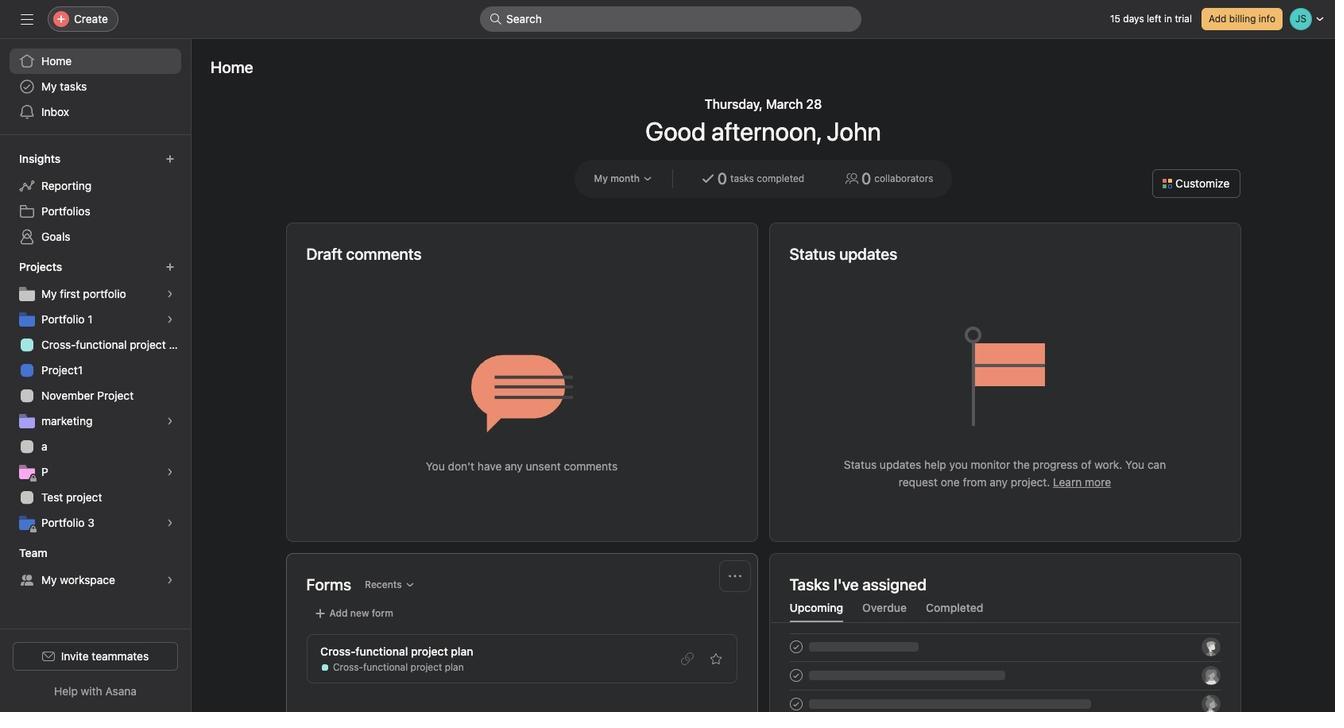 Task type: locate. For each thing, give the bounding box(es) containing it.
prominent image
[[490, 13, 503, 25]]

list box
[[480, 6, 862, 32]]

new project or portfolio image
[[165, 262, 175, 272]]

actions image
[[729, 570, 741, 583]]

projects element
[[0, 253, 191, 539]]

global element
[[0, 39, 191, 134]]

see details, portfolio 1 image
[[165, 315, 175, 324]]

see details, my first portfolio image
[[165, 289, 175, 299]]

insights element
[[0, 145, 191, 253]]

see details, p image
[[165, 468, 175, 477]]

see details, my workspace image
[[165, 576, 175, 585]]



Task type: vqa. For each thing, say whether or not it's contained in the screenshot.
"SETTINGS" tab list
no



Task type: describe. For each thing, give the bounding box(es) containing it.
add to favorites image
[[710, 653, 722, 666]]

copy form link image
[[681, 653, 694, 666]]

hide sidebar image
[[21, 13, 33, 25]]

teams element
[[0, 539, 191, 596]]

see details, portfolio 3 image
[[165, 518, 175, 528]]

new insights image
[[165, 154, 175, 164]]

see details, marketing image
[[165, 417, 175, 426]]



